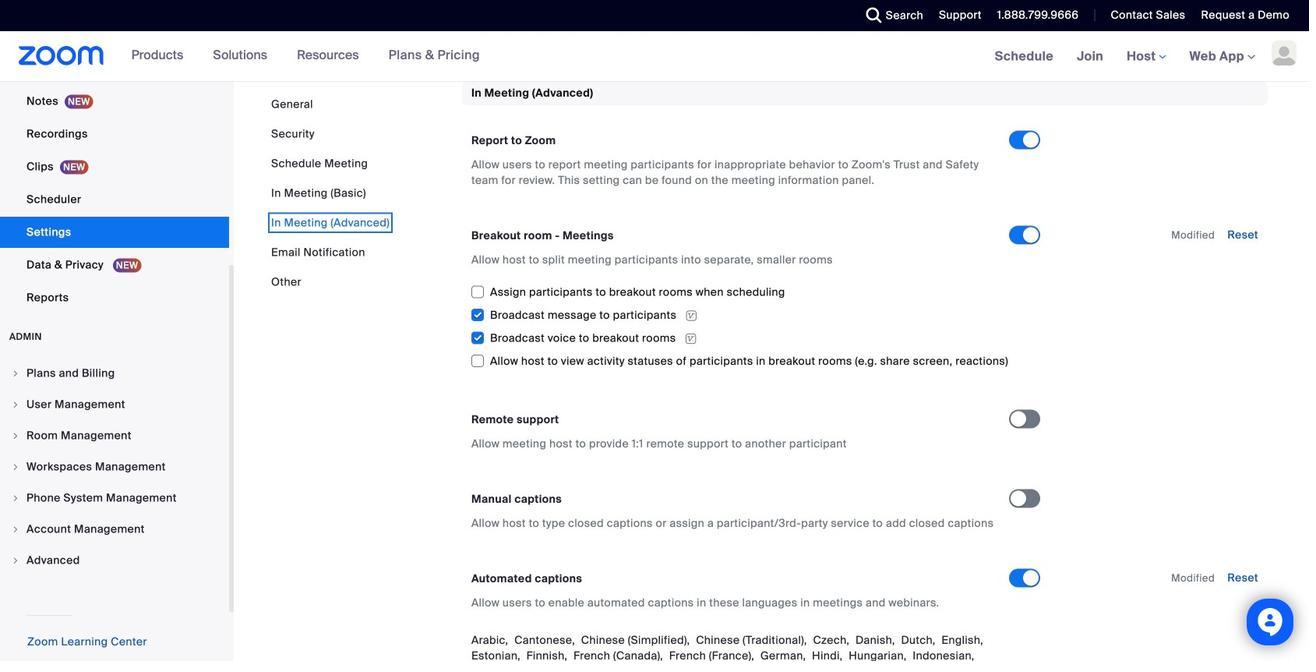 Task type: describe. For each thing, give the bounding box(es) containing it.
2 menu item from the top
[[0, 390, 229, 419]]

side navigation navigation
[[0, 0, 234, 661]]

in meeting (advanced) element
[[462, 81, 1268, 661]]

right image for fifth menu item
[[11, 493, 20, 503]]

5 menu item from the top
[[0, 483, 229, 513]]

right image for 5th menu item from the bottom
[[11, 431, 20, 440]]

7 menu item from the top
[[0, 546, 229, 575]]

1 menu item from the top
[[0, 359, 229, 388]]

2 application from the top
[[471, 326, 1010, 349]]

profile picture image
[[1272, 41, 1297, 65]]

support version for broadcast voice to breakout rooms image
[[680, 332, 702, 346]]

right image for 7th menu item
[[11, 556, 20, 565]]

right image for second menu item from the bottom
[[11, 525, 20, 534]]

support version for broadcast message to participants image
[[681, 309, 703, 323]]



Task type: locate. For each thing, give the bounding box(es) containing it.
banner
[[0, 31, 1310, 82]]

1 right image from the top
[[11, 369, 20, 378]]

4 right image from the top
[[11, 525, 20, 534]]

right image
[[11, 400, 20, 409], [11, 431, 20, 440]]

zoom logo image
[[19, 46, 104, 65]]

2 right image from the top
[[11, 431, 20, 440]]

3 menu item from the top
[[0, 421, 229, 451]]

2 right image from the top
[[11, 462, 20, 472]]

product information navigation
[[120, 31, 492, 81]]

1 application from the top
[[471, 303, 1010, 326]]

menu item
[[0, 359, 229, 388], [0, 390, 229, 419], [0, 421, 229, 451], [0, 452, 229, 482], [0, 483, 229, 513], [0, 515, 229, 544], [0, 546, 229, 575]]

1 right image from the top
[[11, 400, 20, 409]]

admin menu menu
[[0, 359, 229, 577]]

group inside in meeting (advanced) element
[[471, 280, 1010, 372]]

application up support version for broadcast voice to breakout rooms image
[[471, 303, 1010, 326]]

1 vertical spatial right image
[[11, 431, 20, 440]]

right image for fourth menu item from the bottom
[[11, 462, 20, 472]]

right image for sixth menu item from the bottom
[[11, 400, 20, 409]]

menu bar
[[271, 97, 390, 290]]

0 vertical spatial right image
[[11, 400, 20, 409]]

group
[[471, 280, 1010, 372]]

3 right image from the top
[[11, 493, 20, 503]]

6 menu item from the top
[[0, 515, 229, 544]]

application
[[471, 303, 1010, 326], [471, 326, 1010, 349]]

right image for 7th menu item from the bottom
[[11, 369, 20, 378]]

right image
[[11, 369, 20, 378], [11, 462, 20, 472], [11, 493, 20, 503], [11, 525, 20, 534], [11, 556, 20, 565]]

application down support version for broadcast message to participants image
[[471, 326, 1010, 349]]

5 right image from the top
[[11, 556, 20, 565]]

4 menu item from the top
[[0, 452, 229, 482]]

personal menu menu
[[0, 0, 229, 315]]

meetings navigation
[[984, 31, 1310, 82]]



Task type: vqa. For each thing, say whether or not it's contained in the screenshot.
web app
no



